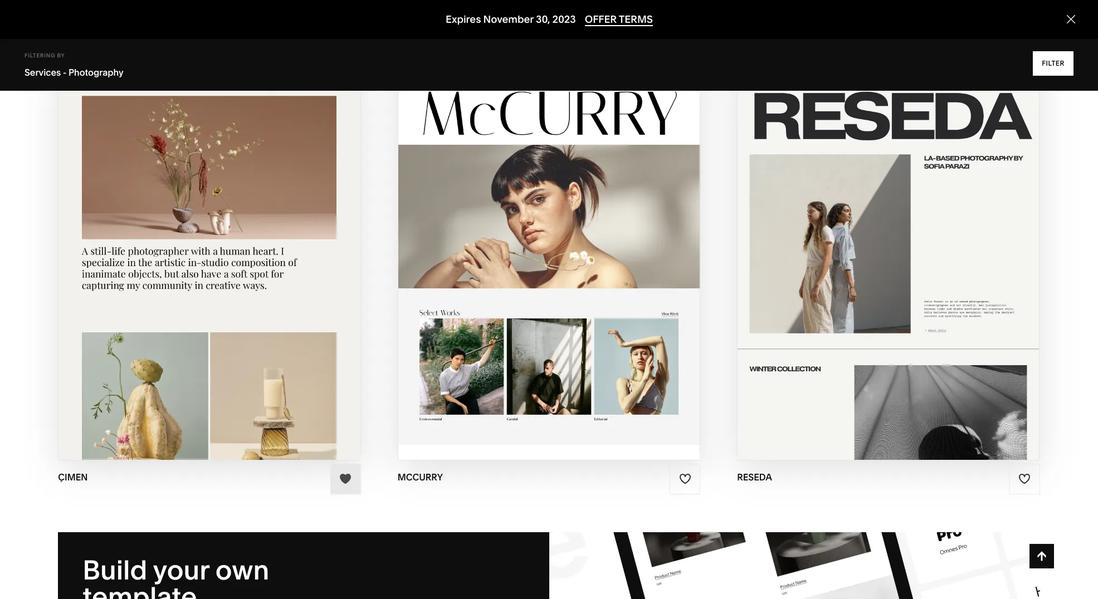 Task type: describe. For each thing, give the bounding box(es) containing it.
start with mccurry button
[[482, 228, 616, 259]]

start with reseda button
[[828, 228, 950, 259]]

filtering by
[[25, 52, 65, 59]]

preview of building your own template image
[[549, 533, 1040, 600]]

preview çimen link
[[166, 250, 254, 281]]

best template matches ( 8 )
[[58, 31, 211, 46]]

-
[[63, 67, 66, 78]]

çimen image
[[59, 58, 360, 460]]

start with mccurry
[[482, 237, 605, 250]]

reseda inside button
[[895, 237, 938, 250]]

with for mccurry
[[518, 237, 546, 250]]

own
[[215, 554, 269, 587]]

filter button
[[1033, 51, 1074, 76]]

expires
[[446, 13, 481, 26]]

offer terms link
[[585, 13, 653, 26]]

çimen inside preview çimen link
[[217, 259, 254, 271]]

preview for preview mccurry
[[496, 259, 544, 271]]

build
[[83, 554, 147, 587]]

preview mccurry link
[[496, 250, 603, 281]]

reseda element
[[738, 58, 1040, 460]]

1 vertical spatial mccurry
[[547, 259, 603, 271]]

november
[[483, 13, 533, 26]]

preview reseda
[[841, 259, 936, 271]]

preview mccurry
[[496, 259, 603, 271]]

with for reseda
[[864, 237, 892, 250]]

services - photography
[[25, 67, 123, 78]]

template inside build your own template
[[83, 581, 197, 600]]

remove çimen from your favorites list image
[[339, 473, 352, 485]]

preview reseda link
[[841, 250, 936, 281]]

1 vertical spatial reseda
[[893, 259, 936, 271]]

start with çimen button
[[152, 228, 267, 259]]

preview çimen
[[166, 259, 254, 271]]

expires november 30, 2023
[[446, 13, 576, 26]]

with for çimen
[[188, 237, 216, 250]]



Task type: vqa. For each thing, say whether or not it's contained in the screenshot.
left Get
no



Task type: locate. For each thing, give the bounding box(es) containing it.
1 start from the left
[[152, 237, 185, 250]]

template
[[87, 31, 140, 46], [83, 581, 197, 600]]

0 horizontal spatial with
[[188, 237, 216, 250]]

start with reseda
[[828, 237, 938, 250]]

photography
[[69, 67, 123, 78]]

2 vertical spatial reseda
[[737, 472, 772, 483]]

start up preview reseda
[[828, 237, 861, 250]]

with up preview reseda
[[864, 237, 892, 250]]

3 start from the left
[[828, 237, 861, 250]]

with up the 'preview mccurry'
[[518, 237, 546, 250]]

0 horizontal spatial preview
[[166, 259, 214, 271]]

filter
[[1042, 59, 1065, 67]]

çimen element
[[59, 58, 360, 460]]

start for preview mccurry
[[482, 237, 515, 250]]

0 vertical spatial mccurry
[[549, 237, 605, 250]]

matches
[[142, 31, 193, 46]]

1 horizontal spatial with
[[518, 237, 546, 250]]

2 start from the left
[[482, 237, 515, 250]]

30,
[[536, 13, 550, 26]]

çimen inside start with çimen button
[[219, 237, 256, 250]]

mccurry
[[549, 237, 605, 250], [547, 259, 603, 271], [398, 472, 443, 483]]

1 with from the left
[[188, 237, 216, 250]]

2 vertical spatial çimen
[[58, 472, 88, 483]]

start up preview çimen
[[152, 237, 185, 250]]

preview down start with çimen
[[166, 259, 214, 271]]

with
[[188, 237, 216, 250], [518, 237, 546, 250], [864, 237, 892, 250]]

preview for preview reseda
[[841, 259, 890, 271]]

0 vertical spatial template
[[87, 31, 140, 46]]

offer
[[585, 13, 617, 26]]

2 with from the left
[[518, 237, 546, 250]]

3 preview from the left
[[841, 259, 890, 271]]

mccurry inside button
[[549, 237, 605, 250]]

preview for preview çimen
[[166, 259, 214, 271]]

0 horizontal spatial start
[[152, 237, 185, 250]]

2 horizontal spatial with
[[864, 237, 892, 250]]

2 vertical spatial mccurry
[[398, 472, 443, 483]]

by
[[57, 52, 65, 59]]

3 with from the left
[[864, 237, 892, 250]]

2023
[[552, 13, 576, 26]]

best
[[58, 31, 84, 46]]

preview down start with reseda
[[841, 259, 890, 271]]

1 vertical spatial çimen
[[217, 259, 254, 271]]

start up the 'preview mccurry'
[[482, 237, 515, 250]]

preview
[[166, 259, 214, 271], [496, 259, 544, 271], [841, 259, 890, 271]]

2 horizontal spatial start
[[828, 237, 861, 250]]

1 preview from the left
[[166, 259, 214, 271]]

preview down start with mccurry
[[496, 259, 544, 271]]

mccurry element
[[398, 58, 700, 460]]

reseda image
[[738, 58, 1040, 460]]

mccurry image
[[398, 58, 700, 460]]

reseda
[[895, 237, 938, 250], [893, 259, 936, 271], [737, 472, 772, 483]]

offer terms
[[585, 13, 653, 26]]

terms
[[619, 13, 653, 26]]

start for preview çimen
[[152, 237, 185, 250]]

start with çimen
[[152, 237, 256, 250]]

add mccurry to your favorites list image
[[679, 473, 691, 485]]

your
[[153, 554, 209, 587]]

0 vertical spatial reseda
[[895, 237, 938, 250]]

0 vertical spatial çimen
[[219, 237, 256, 250]]

add reseda to your favorites list image
[[1019, 473, 1031, 485]]

(
[[196, 31, 200, 46]]

1 horizontal spatial start
[[482, 237, 515, 250]]

build your own template
[[83, 554, 269, 600]]

services
[[25, 67, 61, 78]]

1 horizontal spatial preview
[[496, 259, 544, 271]]

1 vertical spatial template
[[83, 581, 197, 600]]

2 preview from the left
[[496, 259, 544, 271]]

çimen
[[219, 237, 256, 250], [217, 259, 254, 271], [58, 472, 88, 483]]

start
[[152, 237, 185, 250], [482, 237, 515, 250], [828, 237, 861, 250]]

8
[[200, 31, 207, 46]]

)
[[207, 31, 211, 46]]

2 horizontal spatial preview
[[841, 259, 890, 271]]

back to top image
[[1036, 550, 1048, 563]]

start for preview reseda
[[828, 237, 861, 250]]

filtering
[[25, 52, 55, 59]]

with up preview çimen
[[188, 237, 216, 250]]



